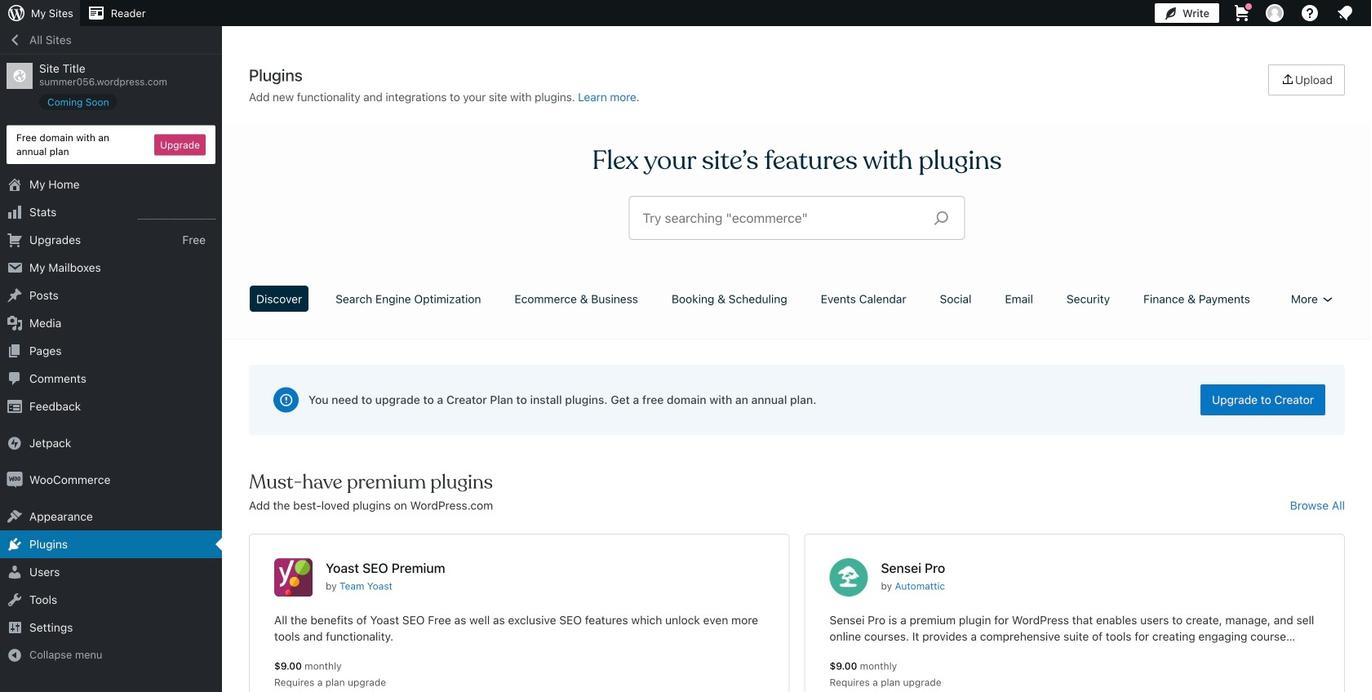 Task type: vqa. For each thing, say whether or not it's contained in the screenshot.
right plugin icon
yes



Task type: describe. For each thing, give the bounding box(es) containing it.
manage your notifications image
[[1335, 3, 1355, 23]]

my profile image
[[1266, 4, 1284, 22]]

2 img image from the top
[[7, 472, 23, 488]]

my shopping cart image
[[1232, 3, 1252, 23]]

open search image
[[921, 206, 962, 229]]



Task type: locate. For each thing, give the bounding box(es) containing it.
plugin icon image
[[274, 558, 313, 597], [830, 558, 868, 597]]

main content
[[243, 64, 1351, 692]]

highest hourly views 0 image
[[138, 209, 215, 220]]

0 vertical spatial img image
[[7, 435, 23, 451]]

None search field
[[630, 197, 964, 239]]

img image
[[7, 435, 23, 451], [7, 472, 23, 488]]

2 plugin icon image from the left
[[830, 558, 868, 597]]

Search search field
[[643, 197, 921, 239]]

1 plugin icon image from the left
[[274, 558, 313, 597]]

0 horizontal spatial plugin icon image
[[274, 558, 313, 597]]

1 horizontal spatial plugin icon image
[[830, 558, 868, 597]]

1 vertical spatial img image
[[7, 472, 23, 488]]

1 img image from the top
[[7, 435, 23, 451]]

help image
[[1300, 3, 1320, 23]]



